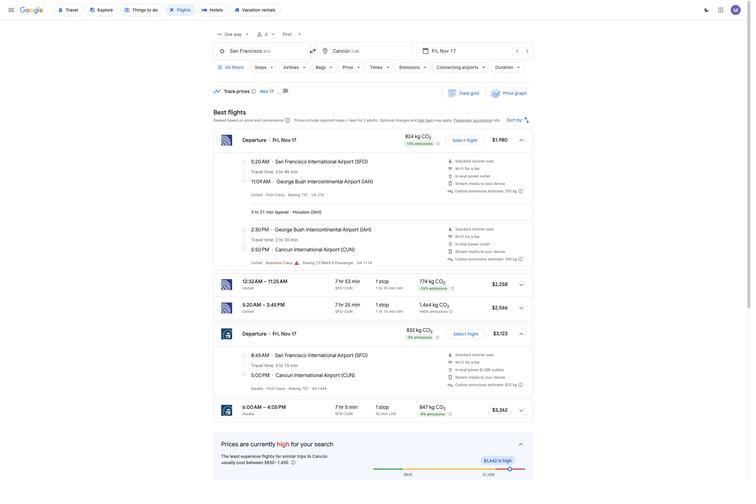 Task type: vqa. For each thing, say whether or not it's contained in the screenshot.


Task type: locate. For each thing, give the bounding box(es) containing it.
fri, for 832
[[273, 331, 280, 338]]

3 standard recliner seat from the top
[[456, 353, 494, 358]]

stream up carbon emissions estimate: 269 kg
[[456, 250, 468, 254]]

travel down 8:45 am at the left
[[251, 364, 263, 369]]

co inside 824 kg co 2
[[422, 134, 430, 140]]

2 inside 824 kg co 2
[[430, 136, 432, 141]]

0 vertical spatial san francisco international airport ( sfo )
[[276, 159, 368, 165]]

hr inside the 7 hr 5 min sfo – cun
[[339, 405, 344, 411]]

in-
[[456, 174, 460, 179], [456, 242, 460, 247], [456, 368, 460, 373]]

hr inside 1 stop 1 hr 45 min iah
[[379, 286, 383, 291]]

a up carbon emissions estimate: 555 kilograms element
[[471, 167, 474, 171]]

– down total duration 7 hr 5 min. element
[[343, 412, 345, 417]]

Departure time: 12:32 AM. text field
[[243, 279, 263, 285]]

connecting airports
[[437, 65, 479, 70]]

flights up $830–1,450 on the bottom of the page
[[262, 454, 275, 459]]

standard recliner seat
[[456, 159, 494, 164], [456, 227, 494, 232], [456, 353, 494, 358]]

sfo inside the 7 hr 5 min sfo – cun
[[336, 412, 343, 417]]

price for price
[[343, 65, 354, 70]]

7 for 7 hr 25 min
[[336, 302, 338, 309]]

san francisco international airport ( sfo ) for airport
[[275, 353, 368, 359]]

stream media to your device up carbon emissions estimate: 555 kg
[[456, 182, 506, 186]]

2 vertical spatial fi
[[461, 361, 464, 365]]

 image for 8:45 am
[[287, 387, 288, 391]]

price inside popup button
[[343, 65, 354, 70]]

carbon emissions estimate: 832 kilograms element
[[456, 383, 517, 388]]

estimate: left the 555
[[488, 189, 505, 194]]

1 vertical spatial standard
[[456, 227, 471, 232]]

stream for 5:00 pm
[[456, 376, 468, 380]]

2 time: from the top
[[265, 238, 275, 243]]

0 vertical spatial stop
[[379, 279, 389, 285]]

2 vertical spatial standard recliner seat
[[456, 353, 494, 358]]

2 inside 847 kg co 2
[[444, 407, 446, 412]]

1 vertical spatial class
[[283, 261, 293, 265]]

prices up the
[[221, 441, 239, 449]]

1 in-seat power outlet from the top
[[456, 174, 491, 179]]

3 stream media to your device from the top
[[456, 376, 506, 380]]

estimate: left "269"
[[488, 257, 505, 262]]

in- for 5:00 pm
[[456, 368, 460, 373]]

1 vertical spatial fee
[[475, 235, 480, 239]]

your for 5:50 pm
[[486, 250, 493, 254]]

stop for 7 hr 53 min
[[379, 279, 389, 285]]

fees right "+"
[[349, 118, 357, 123]]

1 vertical spatial in-
[[456, 242, 460, 247]]

iah inside 1 stop 1 hr 16 min iah
[[397, 310, 403, 314]]

ua left 1114
[[357, 261, 363, 265]]

emissions down 847 kg co 2
[[427, 413, 445, 417]]

co inside 832 kg co 2
[[423, 328, 431, 334]]

- for 774
[[420, 287, 421, 291]]

seat
[[487, 159, 494, 164], [460, 174, 468, 179], [487, 227, 494, 232], [460, 242, 468, 247], [487, 353, 494, 358], [460, 368, 468, 373]]

min inside "7 hr 53 min sfo – cun"
[[352, 279, 360, 285]]

0 horizontal spatial passenger
[[335, 261, 354, 265]]

1 stop flight. element for 7 hr 53 min
[[376, 279, 389, 286]]

for up $830–1,450 on the bottom of the page
[[276, 454, 282, 459]]

1 vertical spatial first
[[267, 387, 275, 391]]

0 vertical spatial 7
[[336, 279, 338, 285]]

3 stop from the top
[[379, 405, 389, 411]]

17 for 832
[[292, 331, 297, 338]]

1 1 stop flight. element from the top
[[376, 279, 389, 286]]

bush down houston
[[294, 227, 305, 233]]

emissions down in-seat power & usb outlets
[[469, 383, 487, 388]]

time: for 5:20 am
[[265, 170, 275, 175]]

 image
[[301, 261, 302, 265], [265, 387, 266, 391]]

duration
[[496, 65, 514, 70]]

0 vertical spatial wi-fi for a fee
[[456, 167, 480, 171]]

2 estimate: from the top
[[488, 257, 505, 262]]

7 for 7 hr 53 min
[[336, 279, 338, 285]]

1 vertical spatial media
[[469, 250, 480, 254]]

Arrival time: 11:25 AM. text field
[[268, 279, 288, 285]]

5:20 am for 5:20 am
[[251, 159, 270, 165]]

in-seat power outlet up carbon emissions estimate: 269 kg
[[456, 242, 491, 247]]

flights up based
[[228, 109, 246, 116]]

standard for 5:20 am
[[456, 159, 471, 164]]

Departure time: 5:20 AM. text field
[[251, 159, 270, 165]]

international
[[308, 159, 337, 165], [294, 247, 323, 253], [308, 353, 337, 359], [295, 373, 323, 379]]

824 kg co 2
[[406, 134, 432, 141]]

0 vertical spatial 5
[[276, 364, 278, 369]]

select
[[453, 138, 466, 143], [454, 332, 467, 337]]

0 vertical spatial standard
[[456, 159, 471, 164]]

2 power from the top
[[469, 242, 479, 247]]

kg inside 774 kg co 2
[[429, 279, 435, 285]]

15
[[285, 364, 290, 369]]

loading results progress bar
[[0, 20, 747, 21]]

1 standard recliner seat from the top
[[456, 159, 494, 164]]

3 left 49
[[276, 170, 278, 175]]

– inside 5:20 am – 3:45 pm united
[[263, 302, 266, 309]]

2 fees from the left
[[426, 118, 433, 123]]

1 vertical spatial stop
[[379, 302, 389, 309]]

recliner
[[473, 159, 486, 164], [473, 227, 486, 232], [473, 353, 486, 358]]

17 inside find the best price region
[[270, 89, 274, 94]]

kg up "+60% emissions"
[[433, 302, 439, 309]]

2 vertical spatial recliner
[[473, 353, 486, 358]]

3 1 from the top
[[376, 302, 378, 309]]

2 inside 832 kg co 2
[[431, 330, 433, 335]]

stream media to your device for 5:50 pm
[[456, 250, 506, 254]]

Departure time: 6:00 AM. text field
[[243, 405, 262, 411]]

0 vertical spatial fri, nov 17
[[273, 137, 297, 144]]

0 vertical spatial boeing
[[288, 193, 301, 197]]

kg inside 847 kg co 2
[[430, 405, 435, 411]]

nov 17
[[260, 89, 274, 94]]

co for 832
[[423, 328, 431, 334]]

select for $1,980
[[453, 138, 466, 143]]

your down usb
[[486, 376, 493, 380]]

1 horizontal spatial and
[[411, 118, 417, 123]]

price
[[343, 65, 354, 70], [503, 91, 514, 96]]

grid
[[471, 91, 479, 96]]

1 vertical spatial select flight button
[[446, 327, 486, 342]]

0 vertical spatial fee
[[475, 167, 480, 171]]

time: up 5:50 pm
[[265, 238, 275, 243]]

co inside 847 kg co 2
[[436, 405, 444, 411]]

total duration 7 hr 53 min. element
[[336, 279, 376, 286]]

0 vertical spatial time:
[[265, 170, 275, 175]]

–
[[264, 279, 267, 285], [343, 286, 345, 291], [263, 302, 266, 309], [343, 310, 345, 314], [263, 405, 266, 411], [343, 412, 345, 417]]

class up layover
[[275, 193, 285, 197]]

fri, nov 17 for 824
[[273, 137, 297, 144]]

select flight for $3,123
[[454, 332, 479, 337]]

1 vertical spatial stream
[[456, 250, 468, 254]]

boeing left as
[[289, 387, 301, 391]]

prices for prices are currently high for your search
[[221, 441, 239, 449]]

1 horizontal spatial flights
[[262, 454, 275, 459]]

1 vertical spatial select
[[454, 332, 467, 337]]

1 vertical spatial fri, nov 17
[[273, 331, 297, 338]]

nov down 3:45 pm text field
[[281, 331, 291, 338]]

fri, for 824
[[273, 137, 280, 144]]

george bush intercontinental airport ( iah ) for 11:09 am
[[277, 179, 373, 185]]

1 vertical spatial alaska
[[243, 412, 255, 417]]

a for 5:50 pm
[[471, 235, 474, 239]]

2 stop from the top
[[379, 302, 389, 309]]

2 wi-fi for a fee from the top
[[456, 235, 480, 239]]

3 in- from the top
[[456, 368, 460, 373]]

2 inside 1,464 kg co 2
[[447, 304, 450, 310]]

2 vertical spatial in-
[[456, 368, 460, 373]]

learn more about tracked prices image
[[251, 89, 257, 94]]

1 vertical spatial estimate:
[[488, 257, 505, 262]]

graph
[[515, 91, 527, 96]]

- for 847
[[420, 413, 421, 417]]

1 fri, nov 17 from the top
[[273, 137, 297, 144]]

5:00 pm
[[251, 373, 270, 379]]

connecting
[[437, 65, 461, 70]]

iah
[[364, 179, 372, 185], [313, 210, 320, 215], [362, 227, 370, 233], [397, 286, 403, 291], [397, 310, 403, 314]]

houston
[[293, 210, 310, 215]]

0 vertical spatial class
[[275, 193, 285, 197]]

 image down 5:00 pm
[[265, 387, 266, 391]]

first class up '3 hr 21 min layover'
[[266, 193, 285, 197]]

recliner up in-seat power & usb outlets
[[473, 353, 486, 358]]

832 inside 832 kg co 2
[[407, 328, 415, 334]]

– inside "7 hr 53 min sfo – cun"
[[343, 286, 345, 291]]

1 fee from the top
[[475, 167, 480, 171]]

boeing 737 left as
[[289, 387, 309, 391]]

cost
[[237, 461, 245, 466]]

kg inside 1,464 kg co 2
[[433, 302, 439, 309]]

737max
[[316, 261, 331, 265]]

1 media from the top
[[469, 182, 480, 186]]

1 vertical spatial departure
[[243, 331, 267, 338]]

49
[[285, 170, 290, 175]]

3 7 from the top
[[336, 405, 338, 411]]

class up arrival time: 4:05 pm. text box at the left bottom of page
[[276, 387, 285, 391]]

1 vertical spatial flight
[[468, 332, 479, 337]]

flight details. leaves san francisco international airport at 6:00 am on friday, november 17 and arrives at cancun international airport at 4:05 pm on friday, november 17. image
[[514, 404, 529, 419]]

3 fee from the top
[[475, 361, 480, 365]]

a
[[471, 167, 474, 171], [471, 235, 474, 239], [471, 361, 474, 365]]

832 up 9%
[[407, 328, 415, 334]]

kg inside 824 kg co 2
[[415, 134, 421, 140]]

3 time: from the top
[[265, 364, 275, 369]]

stop inside 1 stop 1 hr 45 min iah
[[379, 279, 389, 285]]

1 vertical spatial wi-
[[456, 235, 461, 239]]

3 a from the top
[[471, 361, 474, 365]]

1 carbon from the top
[[456, 189, 468, 194]]

1 stop flight. element up 45
[[376, 279, 389, 286]]

fees right bag
[[426, 118, 433, 123]]

kg inside 832 kg co 2
[[416, 328, 422, 334]]

1 wi-fi for a fee from the top
[[456, 167, 480, 171]]

power up carbon emissions estimate: 555 kilograms element
[[469, 174, 479, 179]]

0 vertical spatial nov
[[260, 89, 269, 94]]

device for 5:50 pm
[[494, 250, 506, 254]]

1 1 from the top
[[376, 279, 378, 285]]

0 vertical spatial 3
[[276, 170, 278, 175]]

price inside button
[[503, 91, 514, 96]]

san francisco international airport ( sfo ) for intercontinental
[[276, 159, 368, 165]]

in- for 11:09 am
[[456, 174, 460, 179]]

- down the 847
[[420, 413, 421, 417]]

3 device from the top
[[494, 376, 506, 380]]

prices right learn more about ranking image
[[294, 118, 305, 123]]

total duration 7 hr 25 min. element
[[336, 302, 376, 310]]

7 inside the 7 hr 5 min sfo – cun
[[336, 405, 338, 411]]

Arrival time: 3:45 PM. text field
[[267, 302, 285, 309]]

4 1 from the top
[[376, 310, 378, 314]]

1 stop 1 hr 16 min iah
[[376, 302, 403, 314]]

45
[[384, 286, 388, 291]]

12:32 am – 11:25 am united
[[243, 279, 288, 291]]

fi for 11:09 am
[[461, 167, 464, 171]]

ua for ua 274
[[312, 193, 317, 197]]

select flight for $1,980
[[453, 138, 478, 143]]

0 vertical spatial cancun
[[275, 247, 293, 253]]

emissions down 832 kg co 2
[[415, 336, 433, 340]]

flights
[[228, 109, 246, 116], [262, 454, 275, 459]]

outlet
[[480, 174, 491, 179], [480, 242, 491, 247]]

$1,980
[[493, 137, 508, 143]]

None field
[[214, 29, 253, 40], [280, 29, 305, 40], [214, 29, 253, 40], [280, 29, 305, 40]]

boeing left 737max
[[303, 261, 315, 265]]

2 stream from the top
[[456, 250, 468, 254]]

None search field
[[214, 27, 533, 83]]

2 francisco from the top
[[285, 353, 307, 359]]

1 vertical spatial 1 stop flight. element
[[376, 302, 389, 310]]

1 vertical spatial prices
[[221, 441, 239, 449]]

wi-
[[456, 167, 461, 171], [456, 235, 461, 239], [456, 361, 461, 365]]

stop up 45
[[379, 279, 389, 285]]

hr
[[279, 170, 283, 175], [255, 210, 259, 215], [279, 238, 283, 243], [339, 279, 344, 285], [379, 286, 383, 291], [339, 302, 344, 309], [379, 310, 383, 314], [279, 364, 283, 369], [339, 405, 344, 411]]

1 stop flight. element
[[376, 279, 389, 286], [376, 302, 389, 310], [376, 405, 389, 412]]

3 fi from the top
[[461, 361, 464, 365]]

1 departure from the top
[[243, 137, 267, 144]]

0 vertical spatial device
[[494, 182, 506, 186]]

1 vertical spatial in-seat power outlet
[[456, 242, 491, 247]]

1 stream media to your device from the top
[[456, 182, 506, 186]]

alaska
[[251, 387, 263, 391], [243, 412, 255, 417]]

2 in-seat power outlet from the top
[[456, 242, 491, 247]]

– inside the 7 hr 5 min sfo – cun
[[343, 412, 345, 417]]

2 standard from the top
[[456, 227, 471, 232]]

class right business
[[283, 261, 293, 265]]

0 vertical spatial 17
[[270, 89, 274, 94]]

737 left ua 274
[[302, 193, 308, 197]]

houston ( iah )
[[293, 210, 322, 215]]

3 carbon from the top
[[456, 383, 468, 388]]

san up travel time: 3 hr 49 min
[[276, 159, 284, 165]]

power up carbon emissions estimate: 269 kg
[[469, 242, 479, 247]]

-8% emissions
[[420, 413, 445, 417]]

5:50 pm
[[251, 247, 269, 253]]

7 inside 7 hr 25 min sfo – cun
[[336, 302, 338, 309]]

price left graph
[[503, 91, 514, 96]]

3 media from the top
[[469, 376, 480, 380]]

774
[[420, 279, 428, 285]]

5:20 am inside 5:20 am – 3:45 pm united
[[243, 302, 261, 309]]

device for 11:09 am
[[494, 182, 506, 186]]

2 a from the top
[[471, 235, 474, 239]]

alaska inside 6:00 am – 4:05 pm alaska
[[243, 412, 255, 417]]

and left bag
[[411, 118, 417, 123]]

learn more about ranking image
[[285, 118, 291, 123]]

1 outlet from the top
[[480, 174, 491, 179]]

cancun down the 15
[[276, 373, 293, 379]]

5:20 am
[[251, 159, 270, 165], [243, 302, 261, 309]]

3 power from the top
[[469, 368, 479, 373]]

1444
[[318, 387, 327, 391]]

flight down the passenger assistance button
[[467, 138, 478, 143]]

1 estimate: from the top
[[488, 189, 505, 194]]

1 horizontal spatial 3
[[276, 170, 278, 175]]

nov
[[260, 89, 269, 94], [281, 137, 291, 144], [281, 331, 291, 338]]

co up -16% emissions
[[436, 279, 443, 285]]

1 fi from the top
[[461, 167, 464, 171]]

1 in- from the top
[[456, 174, 460, 179]]

1 vertical spatial 832
[[506, 383, 512, 388]]

2 vertical spatial time:
[[265, 364, 275, 369]]

1 vertical spatial cancun
[[276, 373, 293, 379]]

george up '20'
[[275, 227, 293, 233]]

emissions
[[415, 142, 433, 146], [469, 189, 487, 194], [469, 257, 487, 262], [430, 287, 448, 291], [430, 310, 448, 314], [415, 336, 433, 340], [469, 383, 487, 388], [427, 413, 445, 417]]

to right trips
[[308, 454, 312, 459]]

airlines
[[284, 65, 299, 70]]

bag fees button
[[418, 118, 433, 123]]

stop inside 1 stop 1 hr 16 min iah
[[379, 302, 389, 309]]

0 vertical spatial flights
[[228, 109, 246, 116]]

2 vertical spatial device
[[494, 376, 506, 380]]

emissions down 1,464 kg co 2
[[430, 310, 448, 314]]

filters
[[232, 65, 244, 70]]

flight for $1,980
[[467, 138, 478, 143]]

1 time: from the top
[[265, 170, 275, 175]]

1 vertical spatial price
[[503, 91, 514, 96]]

2 wi- from the top
[[456, 235, 461, 239]]

2 standard recliner seat from the top
[[456, 227, 494, 232]]

carbon emissions estimate: 269 kilograms element
[[456, 257, 517, 262]]

airport for 11:09 am
[[344, 179, 361, 185]]

8:45 am
[[251, 353, 269, 359]]

1 standard from the top
[[456, 159, 471, 164]]

airlines button
[[280, 60, 310, 75]]

1 horizontal spatial ua
[[357, 261, 363, 265]]

6:00 am
[[243, 405, 262, 411]]

5:20 am down departure time: 12:32 am. text field
[[243, 302, 261, 309]]

2 fri, nov 17 from the top
[[273, 331, 297, 338]]

departure for 824
[[243, 137, 267, 144]]

fee for 5:50 pm
[[475, 235, 480, 239]]

1 inside 1 stop 42 min lax
[[376, 405, 378, 411]]

17
[[270, 89, 274, 94], [292, 137, 297, 144], [292, 331, 297, 338]]

alaska down 5:00 pm text field
[[251, 387, 263, 391]]

your for 5:00 pm
[[486, 376, 493, 380]]

1 wi- from the top
[[456, 167, 461, 171]]

media up carbon emissions estimate: 269 kg
[[469, 250, 480, 254]]

7 inside "7 hr 53 min sfo – cun"
[[336, 279, 338, 285]]

 image
[[309, 193, 311, 197], [291, 210, 292, 215], [287, 387, 288, 391]]

sfo for 7 hr 25 min
[[336, 310, 343, 314]]

2 fee from the top
[[475, 235, 480, 239]]

0 vertical spatial in-
[[456, 174, 460, 179]]

2 outlet from the top
[[480, 242, 491, 247]]

in-seat power outlet for george bush intercontinental airport ( iah )
[[456, 242, 491, 247]]

0 vertical spatial intercontinental
[[308, 179, 343, 185]]

2 carbon from the top
[[456, 257, 468, 262]]

2 vertical spatial stop
[[379, 405, 389, 411]]

wi-fi for a fee for 5:00 pm
[[456, 361, 480, 365]]

1 stop from the top
[[379, 279, 389, 285]]

power
[[469, 174, 479, 179], [469, 242, 479, 247], [469, 368, 479, 373]]

boeing up houston
[[288, 193, 301, 197]]

sfo inside 7 hr 25 min sfo – cun
[[336, 310, 343, 314]]

intercontinental for 11:09 am
[[308, 179, 343, 185]]

2 7 from the top
[[336, 302, 338, 309]]

2 vertical spatial stream media to your device
[[456, 376, 506, 380]]

2 stream media to your device from the top
[[456, 250, 506, 254]]

832
[[407, 328, 415, 334], [506, 383, 512, 388]]

1 francisco from the top
[[285, 159, 307, 165]]

1 vertical spatial device
[[494, 250, 506, 254]]

2 vertical spatial a
[[471, 361, 474, 365]]

kg right the 555
[[513, 189, 517, 194]]

george bush intercontinental airport ( iah ) for 2:30 pm
[[275, 227, 372, 233]]

stop inside 1 stop 42 min lax
[[379, 405, 389, 411]]

fri, nov 17 down learn more about ranking image
[[273, 137, 297, 144]]

a up carbon emissions estimate: 269 kg
[[471, 235, 474, 239]]

1 stream from the top
[[456, 182, 468, 186]]

layover (1 of 1) is a 1 hr 45 min layover at george bush intercontinental airport in houston. element
[[376, 286, 417, 291]]

2 in- from the top
[[456, 242, 460, 247]]

1 recliner from the top
[[473, 159, 486, 164]]

your up carbon emissions estimate: 555 kg
[[486, 182, 493, 186]]

2 fri, from the top
[[273, 331, 280, 338]]

1 vertical spatial boeing
[[303, 261, 315, 265]]

currently
[[251, 441, 276, 449]]

Departure time: 2:30 PM. text field
[[251, 227, 269, 233]]

2 travel from the top
[[251, 238, 263, 243]]

1 vertical spatial nov
[[281, 137, 291, 144]]

- down 824
[[406, 142, 407, 146]]

travel down departure time: 5:20 am. text field
[[251, 170, 263, 175]]

co inside 774 kg co 2
[[436, 279, 443, 285]]

1 power from the top
[[469, 174, 479, 179]]

0 vertical spatial  image
[[301, 261, 302, 265]]

0 vertical spatial stream
[[456, 182, 468, 186]]

outlet up "carbon emissions estimate: 269 kilograms" element
[[480, 242, 491, 247]]

$3,123
[[494, 331, 508, 337]]

1 vertical spatial san francisco international airport ( sfo )
[[275, 353, 368, 359]]

1 device from the top
[[494, 182, 506, 186]]

737
[[302, 193, 308, 197], [302, 387, 309, 391]]

Arrival time: 5:50 PM. text field
[[251, 247, 269, 253]]

2 media from the top
[[469, 250, 480, 254]]

5:20 am up travel time: 3 hr 49 min
[[251, 159, 270, 165]]

adults.
[[367, 118, 379, 123]]

high
[[277, 441, 290, 449], [503, 458, 512, 464]]

least
[[230, 454, 240, 459]]

1 travel from the top
[[251, 170, 263, 175]]

travel time: 2 hr 20 min
[[251, 238, 298, 243]]

charges
[[396, 118, 410, 123]]

stream media to your device up "carbon emissions estimate: 269 kilograms" element
[[456, 250, 506, 254]]

0 vertical spatial ua
[[312, 193, 317, 197]]

1 vertical spatial intercontinental
[[306, 227, 342, 233]]

2 device from the top
[[494, 250, 506, 254]]

2 1 stop flight. element from the top
[[376, 302, 389, 310]]

0 vertical spatial carbon
[[456, 189, 468, 194]]

Arrival time: 5:00 PM. text field
[[251, 373, 270, 379]]

ranked based on price and convenience
[[214, 118, 284, 123]]

first down 5:00 pm text field
[[267, 387, 275, 391]]

1980 US dollars text field
[[493, 137, 508, 143]]

sfo inside "7 hr 53 min sfo – cun"
[[336, 286, 343, 291]]

1,464 kg co 2
[[420, 302, 450, 310]]

ua for ua 1114
[[357, 261, 363, 265]]

1 up layover (1 of 1) is a 1 hr 45 min layover at george bush intercontinental airport in houston. element
[[376, 279, 378, 285]]

17 for 824
[[292, 137, 297, 144]]

0 horizontal spatial 3
[[251, 210, 254, 215]]

kg up -16% emissions
[[429, 279, 435, 285]]

and
[[254, 118, 261, 123], [411, 118, 417, 123]]

3 standard from the top
[[456, 353, 471, 358]]

time: up 5:00 pm
[[265, 364, 275, 369]]

cun inside 7 hr 25 min sfo – cun
[[345, 310, 353, 314]]

ua left 274
[[312, 193, 317, 197]]

and right "price"
[[254, 118, 261, 123]]

3 wi- from the top
[[456, 361, 461, 365]]

george bush intercontinental airport ( iah ) up 274
[[277, 179, 373, 185]]

0 horizontal spatial and
[[254, 118, 261, 123]]

2 vertical spatial fee
[[475, 361, 480, 365]]

class for george
[[275, 193, 285, 197]]

1 for 7 hr 5 min
[[376, 405, 378, 411]]

0 vertical spatial wi-
[[456, 167, 461, 171]]

1 vertical spatial flights
[[262, 454, 275, 459]]

1 7 from the top
[[336, 279, 338, 285]]

cun
[[343, 247, 353, 253], [345, 286, 353, 291], [345, 310, 353, 314], [343, 373, 354, 379], [345, 412, 353, 417]]

stop up "16"
[[379, 302, 389, 309]]

2 vertical spatial standard
[[456, 353, 471, 358]]

co for 774
[[436, 279, 443, 285]]

co inside 1,464 kg co 2
[[440, 302, 447, 309]]

3 estimate: from the top
[[488, 383, 505, 388]]

1 vertical spatial power
[[469, 242, 479, 247]]

274
[[318, 193, 324, 197]]

co up -9% emissions
[[423, 328, 431, 334]]

fri, down 3:45 pm text field
[[273, 331, 280, 338]]

standard recliner seat for 8:45 am
[[456, 353, 494, 358]]

2 fi from the top
[[461, 235, 464, 239]]

0 vertical spatial price
[[343, 65, 354, 70]]

travel
[[251, 170, 263, 175], [251, 238, 263, 243], [251, 364, 263, 369]]

main menu image
[[7, 6, 15, 14]]

main content
[[214, 83, 661, 481]]

0 vertical spatial 832
[[407, 328, 415, 334]]

media
[[469, 182, 480, 186], [469, 250, 480, 254], [469, 376, 480, 380]]

nov for 832
[[281, 331, 291, 338]]

2 recliner from the top
[[473, 227, 486, 232]]

0 vertical spatial george
[[277, 179, 294, 185]]

total duration 7 hr 5 min. element
[[336, 405, 376, 412]]

wi-fi for a fee up carbon emissions estimate: 269 kg
[[456, 235, 480, 239]]

united down departure time: 5:20 am. text box
[[243, 310, 254, 314]]

0 vertical spatial estimate:
[[488, 189, 505, 194]]

cun inside "7 hr 53 min sfo – cun"
[[345, 286, 353, 291]]

 image right business class
[[301, 261, 302, 265]]

carbon for 11:09 am
[[456, 189, 468, 194]]

0 vertical spatial high
[[277, 441, 290, 449]]

3 recliner from the top
[[473, 353, 486, 358]]

2 vertical spatial travel
[[251, 364, 263, 369]]

2258 US dollars text field
[[493, 282, 508, 288]]

1 left "16"
[[376, 310, 378, 314]]

3 travel from the top
[[251, 364, 263, 369]]

1 fri, from the top
[[273, 137, 280, 144]]

0 vertical spatial george bush intercontinental airport ( iah )
[[277, 179, 373, 185]]

0 vertical spatial power
[[469, 174, 479, 179]]

all
[[226, 65, 231, 70]]

- down 774 on the bottom right of the page
[[420, 287, 421, 291]]

united down 12:32 am
[[243, 286, 254, 291]]

0 horizontal spatial prices
[[221, 441, 239, 449]]

learn more about price insights image
[[291, 461, 296, 466]]

53
[[345, 279, 351, 285]]

2 departure from the top
[[243, 331, 267, 338]]

3 wi-fi for a fee from the top
[[456, 361, 480, 365]]

2 vertical spatial stream
[[456, 376, 468, 380]]

737 left as
[[302, 387, 309, 391]]

outlet for george bush intercontinental airport ( iah )
[[480, 242, 491, 247]]

fee up carbon emissions estimate: 555 kilograms element
[[475, 167, 480, 171]]

1 stop 42 min lax
[[376, 405, 396, 417]]

departure up 'departure time: 8:45 am.' text field
[[243, 331, 267, 338]]

convenience
[[262, 118, 284, 123]]

1 stop flight. element for 7 hr 5 min
[[376, 405, 389, 412]]

-
[[406, 142, 407, 146], [420, 287, 421, 291], [407, 336, 409, 340], [420, 413, 421, 417]]

2566 US dollars text field
[[493, 305, 508, 311]]

to for 5:50 pm
[[481, 250, 485, 254]]

best
[[214, 109, 227, 116]]

min inside 1 stop 1 hr 45 min iah
[[389, 286, 396, 291]]

0 vertical spatial passenger
[[454, 118, 473, 123]]

francisco
[[285, 159, 307, 165], [285, 353, 307, 359]]

Departure text field
[[432, 43, 512, 60]]

wi-fi for a fee
[[456, 167, 480, 171], [456, 235, 480, 239], [456, 361, 480, 365]]

1 a from the top
[[471, 167, 474, 171]]

cun inside the 7 hr 5 min sfo – cun
[[345, 412, 353, 417]]

1 fees from the left
[[349, 118, 357, 123]]

1 horizontal spatial fees
[[426, 118, 433, 123]]

832 up the $3,362
[[506, 383, 512, 388]]

united
[[251, 193, 263, 197], [251, 261, 263, 265], [243, 286, 254, 291], [243, 310, 254, 314]]

in- for 5:50 pm
[[456, 242, 460, 247]]

your for 11:09 am
[[486, 182, 493, 186]]

$3,362
[[493, 408, 508, 414]]

5 1 from the top
[[376, 405, 378, 411]]

travel for 2:30 pm
[[251, 238, 263, 243]]

to down & at the bottom right of page
[[481, 376, 485, 380]]

7 hr 25 min sfo – cun
[[336, 302, 360, 314]]

1 vertical spatial san
[[275, 353, 284, 359]]

change appearance image
[[700, 2, 715, 17]]

0 vertical spatial standard recliner seat
[[456, 159, 494, 164]]

5 for hr
[[345, 405, 348, 411]]

2 horizontal spatial  image
[[309, 193, 311, 197]]

similar
[[283, 454, 296, 459]]

3 1 stop flight. element from the top
[[376, 405, 389, 412]]

5 inside the 7 hr 5 min sfo – cun
[[345, 405, 348, 411]]

0 vertical spatial stream media to your device
[[456, 182, 506, 186]]

cun for 25
[[345, 310, 353, 314]]

passenger right apply. at right
[[454, 118, 473, 123]]

cancun for 5:50 pm
[[275, 247, 293, 253]]

bush down travel time: 3 hr 49 min
[[295, 179, 307, 185]]

Arrival time: 11:09 AM. text field
[[251, 179, 271, 185]]

2 vertical spatial carbon
[[456, 383, 468, 388]]

travel time: 3 hr 49 min
[[251, 170, 298, 175]]

cancun for 5:00 pm
[[276, 373, 293, 379]]

1
[[376, 279, 378, 285], [376, 286, 378, 291], [376, 302, 378, 309], [376, 310, 378, 314], [376, 405, 378, 411]]

3362 US dollars text field
[[493, 408, 508, 414]]

cancun down '20'
[[275, 247, 293, 253]]

0 horizontal spatial fees
[[349, 118, 357, 123]]

1 vertical spatial 5
[[345, 405, 348, 411]]

3 stream from the top
[[456, 376, 468, 380]]

fee up in-seat power & usb outlets
[[475, 361, 480, 365]]

min
[[291, 170, 298, 175], [266, 210, 274, 215], [291, 238, 298, 243], [352, 279, 360, 285], [389, 286, 396, 291], [352, 302, 360, 309], [389, 310, 396, 314], [291, 364, 298, 369], [349, 405, 358, 411], [382, 412, 388, 417]]

emissions down 824 kg co 2
[[415, 142, 433, 146]]

None text field
[[214, 42, 312, 60], [314, 42, 412, 60], [214, 42, 312, 60], [314, 42, 412, 60]]

nov down learn more about ranking image
[[281, 137, 291, 144]]

wi-fi for a fee up in-seat power & usb outlets
[[456, 361, 480, 365]]

0 vertical spatial prices
[[294, 118, 305, 123]]

0 vertical spatial bush
[[295, 179, 307, 185]]

george for 11:09 am
[[277, 179, 294, 185]]

fee up carbon emissions estimate: 269 kg
[[475, 235, 480, 239]]

in-seat power outlet up carbon emissions estimate: 555 kilograms element
[[456, 174, 491, 179]]

main content containing best flights
[[214, 83, 661, 481]]



Task type: describe. For each thing, give the bounding box(es) containing it.
united inside '12:32 am – 11:25 am united'
[[243, 286, 254, 291]]

flights inside the least expensive flights for similar trips to cancún usually cost between $830–1,450 .
[[262, 454, 275, 459]]

assistance
[[474, 118, 493, 123]]

between
[[247, 461, 263, 466]]

42
[[376, 412, 381, 417]]

0 vertical spatial first
[[266, 193, 274, 197]]

date grid button
[[444, 88, 484, 99]]

apply.
[[443, 118, 453, 123]]

bush for 11:09 am
[[295, 179, 307, 185]]

stop for 7 hr 25 min
[[379, 302, 389, 309]]

sfo for 7 hr 5 min
[[336, 412, 343, 417]]

travel for 8:45 am
[[251, 364, 263, 369]]

nov inside find the best price region
[[260, 89, 269, 94]]

3123 US dollars text field
[[494, 331, 508, 337]]

price button
[[339, 60, 364, 75]]

search
[[315, 441, 334, 449]]

connecting airports button
[[433, 60, 490, 75]]

for inside the least expensive flights for similar trips to cancún usually cost between $830–1,450 .
[[276, 454, 282, 459]]

carbon for 5:50 pm
[[456, 257, 468, 262]]

fi for 5:00 pm
[[461, 361, 464, 365]]

bags button
[[312, 60, 337, 75]]

time: for 8:45 am
[[265, 364, 275, 369]]

hr inside 1 stop 1 hr 16 min iah
[[379, 310, 383, 314]]

carbon emissions estimate: 832 kg
[[456, 383, 517, 388]]

are
[[240, 441, 249, 449]]

Departure time: 8:45 AM. text field
[[251, 353, 269, 359]]

recliner for 2:30 pm
[[473, 227, 486, 232]]

sfo for 7 hr 53 min
[[336, 286, 343, 291]]

for up carbon emissions estimate: 555 kilograms element
[[465, 167, 470, 171]]

media for 5:50 pm
[[469, 250, 480, 254]]

united down 11:09 am
[[251, 193, 263, 197]]

optional
[[380, 118, 395, 123]]

for up similar
[[291, 441, 299, 449]]

all filters button
[[214, 60, 249, 75]]

1 vertical spatial first class
[[267, 387, 285, 391]]

2 1 from the top
[[376, 286, 378, 291]]

expensive
[[241, 454, 261, 459]]

united inside 5:20 am – 3:45 pm united
[[243, 310, 254, 314]]

airport for 2:30 pm
[[343, 227, 359, 233]]

1 vertical spatial 737
[[302, 387, 309, 391]]

prices include required taxes + fees for 2 adults. optional charges and bag fees may apply. passenger assistance
[[294, 118, 493, 123]]

leaves san francisco international airport at 12:32 am on friday, november 17 and arrives at cancun international airport at 11:25 am on friday, november 17. element
[[243, 279, 288, 285]]

for up carbon emissions estimate: 269 kg
[[465, 235, 470, 239]]

$1,450
[[483, 473, 495, 478]]

0 horizontal spatial high
[[277, 441, 290, 449]]

standard for 2:30 pm
[[456, 227, 471, 232]]

0 vertical spatial 737
[[302, 193, 308, 197]]

sort
[[507, 117, 516, 123]]

wi- for 11:09 am
[[456, 167, 461, 171]]

1 horizontal spatial passenger
[[454, 118, 473, 123]]

0 vertical spatial alaska
[[251, 387, 263, 391]]

emissions left "269"
[[469, 257, 487, 262]]

kg right "269"
[[513, 257, 517, 262]]

carbon for 5:00 pm
[[456, 383, 468, 388]]

to for 5:00 pm
[[481, 376, 485, 380]]

stops button
[[251, 60, 277, 75]]

stream for 5:50 pm
[[456, 250, 468, 254]]

 image for 5:20 am
[[309, 193, 311, 197]]

cun for 5
[[345, 412, 353, 417]]

for up in-seat power & usb outlets
[[465, 361, 470, 365]]

16
[[384, 310, 388, 314]]

a for 5:00 pm
[[471, 361, 474, 365]]

0 vertical spatial boeing 737
[[288, 193, 308, 197]]

select for $3,123
[[454, 332, 467, 337]]

leaves san francisco international airport at 5:20 am on friday, november 17 and arrives at cancun international airport at 3:45 pm on friday, november 17. element
[[243, 302, 285, 309]]

united down 5:50 pm text field
[[251, 261, 263, 265]]

5:20 am for 5:20 am – 3:45 pm united
[[243, 302, 261, 309]]

on
[[239, 118, 244, 123]]

as 1444
[[312, 387, 327, 391]]

francisco for bush
[[285, 159, 307, 165]]

2 vertical spatial class
[[276, 387, 285, 391]]

-10% emissions
[[406, 142, 433, 146]]

none search field containing all filters
[[214, 27, 533, 83]]

time: for 2:30 pm
[[265, 238, 275, 243]]

Arrival time: 4:05 PM. text field
[[267, 405, 286, 411]]

include
[[306, 118, 319, 123]]

stream media to your device for 5:00 pm
[[456, 376, 506, 380]]

power for 5:00 pm
[[469, 368, 479, 373]]

power for 11:09 am
[[469, 174, 479, 179]]

carbon emissions estimate: 555 kg
[[456, 189, 517, 194]]

power for 5:50 pm
[[469, 242, 479, 247]]

francisco for international
[[285, 353, 307, 359]]

business class
[[266, 261, 293, 265]]

2 and from the left
[[411, 118, 417, 123]]

7 hr 53 min sfo – cun
[[336, 279, 360, 291]]

layover (1 of 1) is a 42 min layover at los angeles international airport in los angeles. element
[[376, 412, 417, 417]]

wi-fi for a fee for 5:50 pm
[[456, 235, 480, 239]]

standard for 8:45 am
[[456, 353, 471, 358]]

fri, nov 17 for 832
[[273, 331, 297, 338]]

iah inside 1 stop 1 hr 45 min iah
[[397, 286, 403, 291]]

1 and from the left
[[254, 118, 261, 123]]

to for 11:09 am
[[481, 182, 485, 186]]

wi-fi for a fee for 11:09 am
[[456, 167, 480, 171]]

standard recliner seat for 5:20 am
[[456, 159, 494, 164]]

kg up flight details. leaves san francisco international airport at 6:00 am on friday, november 17 and arrives at cancun international airport at 4:05 pm on friday, november 17. icon
[[513, 383, 517, 388]]

9
[[332, 261, 334, 265]]

in-seat power outlet for san francisco international airport ( sfo )
[[456, 174, 491, 179]]

swap origin and destination. image
[[309, 47, 317, 55]]

passenger assistance button
[[454, 118, 493, 123]]

george for 2:30 pm
[[275, 227, 293, 233]]

travel for 5:20 am
[[251, 170, 263, 175]]

2 inside the 2 popup button
[[265, 32, 268, 37]]

as
[[312, 387, 317, 391]]

stream media to your device for 11:09 am
[[456, 182, 506, 186]]

$830
[[404, 473, 413, 478]]

times
[[371, 65, 383, 70]]

12:32 am
[[243, 279, 263, 285]]

price
[[245, 118, 253, 123]]

+
[[346, 118, 348, 123]]

co for 847
[[436, 405, 444, 411]]

min inside 1 stop 1 hr 16 min iah
[[389, 310, 396, 314]]

wi- for 5:50 pm
[[456, 235, 461, 239]]

layover (1 of 1) is a 1 hr 16 min layover at george bush intercontinental airport in houston. element
[[376, 310, 417, 315]]

price graph
[[503, 91, 527, 96]]

san for 5:20 am
[[276, 159, 284, 165]]

best flights
[[214, 109, 246, 116]]

recliner for 5:20 am
[[473, 159, 486, 164]]

airport for 8:45 am
[[338, 353, 354, 359]]

flight details. leaves san francisco international airport at 5:20 am on friday, november 17 and arrives at cancun international airport at 3:45 pm on friday, november 17. image
[[514, 301, 529, 316]]

may
[[434, 118, 442, 123]]

required
[[320, 118, 335, 123]]

outlet for san francisco international airport ( sfo )
[[480, 174, 491, 179]]

co for 1,464
[[440, 302, 447, 309]]

&
[[480, 368, 483, 373]]

standard recliner seat for 2:30 pm
[[456, 227, 494, 232]]

fee for 5:00 pm
[[475, 361, 480, 365]]

device for 5:00 pm
[[494, 376, 506, 380]]

– inside 7 hr 25 min sfo – cun
[[343, 310, 345, 314]]

by:
[[517, 117, 523, 123]]

-16% emissions
[[420, 287, 448, 291]]

nov for 824
[[281, 137, 291, 144]]

10%
[[407, 142, 414, 146]]

1,464
[[420, 302, 432, 309]]

emissions down 774 kg co 2
[[430, 287, 448, 291]]

1 vertical spatial boeing 737
[[289, 387, 309, 391]]

2 inside 774 kg co 2
[[443, 281, 446, 286]]

media for 11:09 am
[[469, 182, 480, 186]]

track
[[224, 89, 236, 94]]

emissions left the 555
[[469, 189, 487, 194]]

1 stop flight. element for 7 hr 25 min
[[376, 302, 389, 310]]

1 for 7 hr 25 min
[[376, 302, 378, 309]]

duration button
[[492, 60, 524, 75]]

Departure time: 5:20 AM. text field
[[243, 302, 261, 309]]

your up trips
[[301, 441, 313, 449]]

sort by: button
[[505, 113, 533, 128]]

0 vertical spatial first class
[[266, 193, 285, 197]]

wi- for 5:00 pm
[[456, 361, 461, 365]]

taxes
[[336, 118, 345, 123]]

1 horizontal spatial  image
[[291, 210, 292, 215]]

1 vertical spatial 3
[[251, 210, 254, 215]]

1 vertical spatial passenger
[[335, 261, 354, 265]]

to inside the least expensive flights for similar trips to cancún usually cost between $830–1,450 .
[[308, 454, 312, 459]]

airports
[[462, 65, 479, 70]]

– inside 6:00 am – 4:05 pm alaska
[[263, 405, 266, 411]]

date
[[460, 91, 470, 96]]

ua 1114
[[357, 261, 372, 265]]

3:45 pm
[[267, 302, 285, 309]]

travel time: 5 hr 15 min
[[251, 364, 298, 369]]

1114
[[364, 261, 372, 265]]

824
[[406, 134, 414, 140]]

times button
[[367, 60, 393, 75]]

6:00 am – 4:05 pm alaska
[[243, 405, 286, 417]]

20
[[285, 238, 290, 243]]

prices for prices include required taxes + fees for 2 adults. optional charges and bag fees may apply. passenger assistance
[[294, 118, 305, 123]]

ua 274
[[312, 193, 324, 197]]

$1,642
[[484, 458, 498, 464]]

min inside 7 hr 25 min sfo – cun
[[352, 302, 360, 309]]

select flight button for $3,123
[[446, 327, 486, 342]]

intercontinental for 2:30 pm
[[306, 227, 342, 233]]

847
[[420, 405, 428, 411]]

a for 11:09 am
[[471, 167, 474, 171]]

269
[[506, 257, 512, 262]]

for left adults.
[[358, 118, 363, 123]]

7 for 7 hr 5 min
[[336, 405, 338, 411]]

– inside '12:32 am – 11:25 am united'
[[264, 279, 267, 285]]

flight for $3,123
[[468, 332, 479, 337]]

in-seat power & usb outlets
[[456, 368, 504, 373]]

prices
[[237, 89, 250, 94]]

carbon emissions estimate: 555 kilograms element
[[456, 189, 517, 194]]

lax
[[389, 412, 396, 417]]

select flight button for $1,980
[[445, 133, 485, 148]]

4:05 pm
[[267, 405, 286, 411]]

21
[[260, 210, 265, 215]]

1 vertical spatial high
[[503, 458, 512, 464]]

min inside 1 stop 42 min lax
[[382, 412, 388, 417]]

+60% emissions
[[420, 310, 448, 314]]

business
[[266, 261, 282, 265]]

fee for 11:09 am
[[475, 167, 480, 171]]

hr inside 7 hr 25 min sfo – cun
[[339, 302, 344, 309]]

2 button
[[254, 27, 279, 42]]

0 horizontal spatial  image
[[265, 387, 266, 391]]

bag
[[418, 118, 425, 123]]

media for 5:00 pm
[[469, 376, 480, 380]]

16%
[[421, 287, 429, 291]]

- for 832
[[407, 336, 409, 340]]

bush for 2:30 pm
[[294, 227, 305, 233]]

class for cancun
[[283, 261, 293, 265]]

the least expensive flights for similar trips to cancún usually cost between $830–1,450 .
[[221, 454, 328, 466]]

hr inside "7 hr 53 min sfo – cun"
[[339, 279, 344, 285]]

stop for 7 hr 5 min
[[379, 405, 389, 411]]

date grid
[[460, 91, 479, 96]]

stream for 11:09 am
[[456, 182, 468, 186]]

$2,258
[[493, 282, 508, 288]]

flight details. leaves san francisco international airport at 12:32 am on friday, november 17 and arrives at cancun international airport at 11:25 am on friday, november 17. image
[[514, 278, 529, 293]]

leaves san francisco international airport at 6:00 am on friday, november 17 and arrives at cancun international airport at 4:05 pm on friday, november 17. element
[[243, 405, 286, 411]]

usually
[[221, 461, 236, 466]]

5:20 am – 3:45 pm united
[[243, 302, 285, 314]]

find the best price region
[[214, 83, 533, 104]]

departure for 832
[[243, 331, 267, 338]]

2 vertical spatial boeing
[[289, 387, 301, 391]]

1 stop 1 hr 45 min iah
[[376, 279, 403, 291]]

11:09 am
[[251, 179, 271, 185]]

fi for 5:50 pm
[[461, 235, 464, 239]]

1 horizontal spatial 832
[[506, 383, 512, 388]]

outlets
[[492, 368, 504, 373]]

the
[[221, 454, 229, 459]]

min inside the 7 hr 5 min sfo – cun
[[349, 405, 358, 411]]

cancun international airport ( cun ) for international
[[276, 373, 355, 379]]

san for 8:45 am
[[275, 353, 284, 359]]



